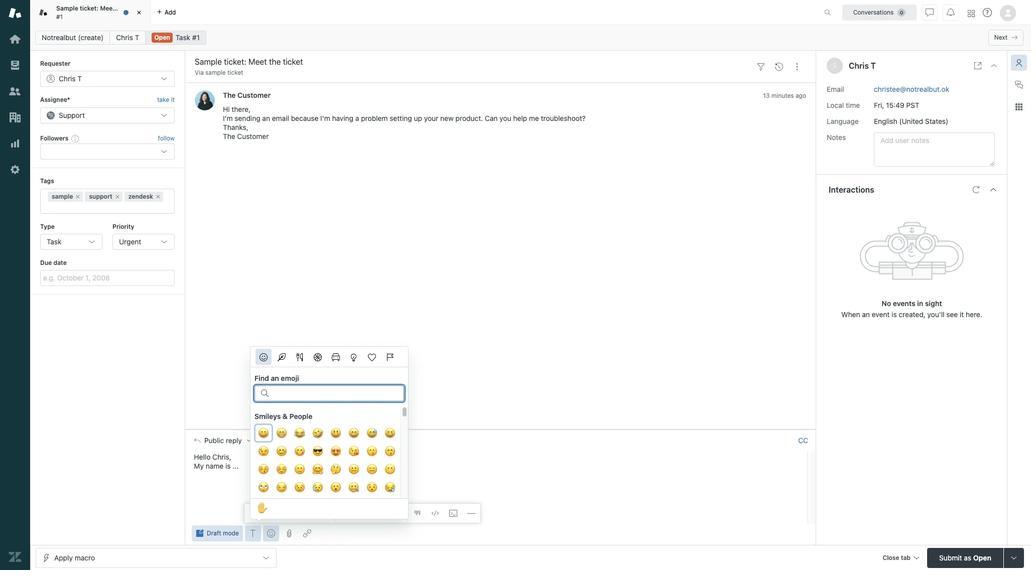 Task type: describe. For each thing, give the bounding box(es) containing it.
😚️
[[258, 462, 269, 477]]

😗️
[[366, 444, 377, 459]]

quote (cmd shift 9) image
[[413, 510, 421, 518]]

sample
[[56, 5, 78, 12]]

next
[[994, 34, 1007, 41]]

reporting image
[[9, 137, 22, 150]]

chris inside secondary element
[[116, 33, 133, 42]]

pst
[[906, 101, 919, 109]]

follow button
[[158, 134, 175, 143]]

view more details image
[[974, 62, 982, 70]]

2 horizontal spatial t
[[871, 61, 876, 70]]

people
[[289, 412, 313, 421]]

Subject field
[[193, 56, 750, 68]]

😉️
[[258, 444, 269, 459]]

🙂️
[[294, 462, 305, 477]]

is inside hello chris, my name is ...
[[225, 462, 231, 470]]

...
[[233, 462, 239, 470]]

edit user image
[[317, 437, 324, 444]]

language
[[827, 117, 859, 125]]

find
[[255, 374, 269, 383]]

an inside no events in sight when an event is created, you'll see it here.
[[862, 310, 870, 319]]

created,
[[899, 310, 925, 319]]

sending
[[235, 114, 260, 123]]

setting
[[390, 114, 412, 123]]

the inside hi there, i'm sending an email because i'm having a problem setting up your new product. can you help me troubleshoot? thanks, the customer
[[223, 132, 235, 141]]

add link (cmd k) image
[[303, 530, 311, 538]]

meet
[[100, 5, 115, 12]]

up
[[414, 114, 422, 123]]

1 i'm from the left
[[223, 114, 233, 123]]

english (united states)
[[874, 117, 948, 125]]

🤣️
[[312, 426, 323, 441]]

customer context image
[[1015, 59, 1023, 67]]

apps image
[[1015, 103, 1023, 111]]

1 horizontal spatial close image
[[990, 62, 998, 70]]

fri,
[[874, 101, 884, 109]]

add attachment image
[[285, 530, 293, 538]]

an inside hi there, i'm sending an email because i'm having a problem setting up your new product. can you help me troubleshoot? thanks, the customer
[[262, 114, 270, 123]]

customer inside hi there, i'm sending an email because i'm having a problem setting up your new product. can you help me troubleshoot? thanks, the customer
[[237, 132, 269, 141]]

😄️
[[348, 426, 359, 441]]

events image
[[775, 63, 783, 71]]

via
[[195, 69, 204, 76]]

1 vertical spatial ticket
[[227, 69, 243, 76]]

no
[[882, 299, 891, 307]]

t inside chris t link
[[135, 33, 139, 42]]

13
[[763, 92, 770, 100]]

Find an emoji field
[[273, 386, 398, 399]]

minutes
[[771, 92, 794, 100]]

because
[[291, 114, 318, 123]]

problem
[[361, 114, 388, 123]]

sight
[[925, 299, 942, 307]]

events
[[893, 299, 915, 307]]

states)
[[925, 117, 948, 125]]

the customer
[[223, 91, 271, 100]]

tab containing sample ticket: meet the ticket
[[30, 0, 151, 25]]

take it
[[157, 96, 175, 104]]

hello chris, my name is ...
[[194, 453, 239, 470]]

due date
[[40, 259, 67, 267]]

priority
[[112, 223, 134, 230]]

😃️
[[330, 426, 341, 441]]

1 vertical spatial chris t
[[849, 61, 876, 70]]

😮️
[[330, 480, 341, 495]]

🤐️
[[348, 480, 359, 495]]

find an emoji
[[255, 374, 299, 383]]

zendesk products image
[[968, 10, 975, 17]]

😶️ 🙄️
[[258, 462, 396, 495]]

see
[[946, 310, 958, 319]]

0 vertical spatial customer
[[237, 91, 271, 100]]

interactions
[[829, 185, 874, 194]]

🤗️
[[312, 462, 323, 477]]

sample
[[205, 69, 226, 76]]

Due date field
[[40, 270, 175, 286]]

format text image
[[249, 530, 257, 538]]

secondary element
[[30, 28, 1031, 48]]

here.
[[966, 310, 982, 319]]

😣️
[[294, 480, 305, 495]]

the
[[117, 5, 126, 12]]

draft mode button
[[192, 526, 243, 542]]

😊️
[[276, 444, 287, 459]]

having
[[332, 114, 353, 123]]

😯️
[[366, 480, 377, 495]]

fri, 15:49 pst
[[874, 101, 919, 109]]

notrealbut
[[42, 33, 76, 42]]

✋ button
[[255, 500, 271, 518]]

#1
[[56, 13, 63, 20]]

task
[[47, 237, 61, 246]]

take
[[157, 96, 169, 104]]

😎️
[[312, 444, 323, 459]]

smileys
[[255, 412, 281, 421]]

draft mode
[[207, 530, 239, 537]]

customers image
[[9, 85, 22, 98]]

😙️
[[385, 444, 396, 459]]

get started image
[[9, 33, 22, 46]]

sample ticket: meet the ticket #1
[[56, 5, 145, 20]]

ticket:
[[80, 5, 99, 12]]

your
[[424, 114, 438, 123]]

😏️
[[276, 480, 287, 495]]

smileys & people
[[255, 412, 313, 421]]

my
[[194, 462, 204, 470]]

Public reply composer Draft mode text field
[[190, 451, 804, 472]]

it inside button
[[171, 96, 175, 104]]

notrealbut (create) button
[[35, 31, 110, 45]]



Task type: locate. For each thing, give the bounding box(es) containing it.
🤔️
[[330, 462, 341, 477]]

code span (ctrl shift 5) image
[[431, 510, 439, 518]]

user image
[[832, 63, 838, 69], [833, 63, 837, 69]]

😐️
[[348, 462, 359, 477]]

0 horizontal spatial open
[[154, 34, 170, 41]]

chris t inside chris t link
[[116, 33, 139, 42]]

it right see
[[960, 310, 964, 319]]

to
[[265, 436, 273, 445]]

15:49
[[886, 101, 904, 109]]

close image right the
[[134, 8, 144, 18]]

tab
[[30, 0, 151, 25]]

0 horizontal spatial t
[[135, 33, 139, 42]]

2 vertical spatial chris t
[[292, 437, 313, 444]]

is
[[892, 310, 897, 319], [225, 462, 231, 470]]

chris up time
[[849, 61, 869, 70]]

is inside no events in sight when an event is created, you'll see it here.
[[892, 310, 897, 319]]

customer down sending
[[237, 132, 269, 141]]

1 vertical spatial customer
[[237, 132, 269, 141]]

zendesk image
[[9, 551, 22, 564]]

chris t down the
[[116, 33, 139, 42]]

thanks,
[[223, 123, 248, 132]]

0 horizontal spatial it
[[171, 96, 175, 104]]

t
[[135, 33, 139, 42], [871, 61, 876, 70], [309, 437, 313, 444]]

cc button
[[798, 436, 808, 445]]

christee@notrealbut.ok
[[874, 85, 949, 93]]

name
[[206, 462, 223, 470]]

😪️
[[385, 480, 396, 495]]

1 horizontal spatial ticket
[[227, 69, 243, 76]]

urgent button
[[112, 234, 175, 250]]

13 minutes ago
[[763, 92, 806, 100]]

0 vertical spatial chris
[[116, 33, 133, 42]]

new
[[440, 114, 454, 123]]

😂️
[[294, 426, 305, 441]]

submit
[[939, 553, 962, 562]]

0 horizontal spatial an
[[262, 114, 270, 123]]

😍️
[[330, 444, 341, 459]]

2 the from the top
[[223, 132, 235, 141]]

hello
[[194, 453, 211, 461]]

0 horizontal spatial i'm
[[223, 114, 233, 123]]

in
[[917, 299, 923, 307]]

😀️
[[258, 426, 269, 441]]

open right chris t link
[[154, 34, 170, 41]]

2 i'm from the left
[[320, 114, 330, 123]]

bold (cmd b) image
[[267, 510, 275, 518]]

1 horizontal spatial it
[[960, 310, 964, 319]]

1 horizontal spatial chris t
[[292, 437, 313, 444]]

tabs tab list
[[30, 0, 814, 25]]

☺️
[[276, 462, 287, 477]]

0 vertical spatial t
[[135, 33, 139, 42]]

christee@notrealbut.ok image
[[281, 437, 290, 445]]

an left email
[[262, 114, 270, 123]]

notes
[[827, 133, 846, 141]]

an right find
[[271, 374, 279, 383]]

insert emojis image
[[267, 530, 275, 538]]

😥️
[[312, 480, 323, 495]]

date
[[53, 259, 67, 267]]

cc
[[798, 436, 808, 445]]

me
[[529, 114, 539, 123]]

ticket inside sample ticket: meet the ticket #1
[[128, 5, 145, 12]]

0 vertical spatial an
[[262, 114, 270, 123]]

hi
[[223, 105, 230, 114]]

is left ...
[[225, 462, 231, 470]]

0 horizontal spatial close image
[[134, 8, 144, 18]]

horizontal rule (cmd shift l) image
[[467, 510, 475, 518]]

1 horizontal spatial t
[[309, 437, 313, 444]]

draft
[[207, 530, 221, 537]]

1 vertical spatial close image
[[990, 62, 998, 70]]

you
[[500, 114, 511, 123]]

views image
[[9, 59, 22, 72]]

i'm left having
[[320, 114, 330, 123]]

😘️
[[348, 444, 359, 459]]

😆️
[[385, 426, 396, 441]]

✋
[[257, 501, 268, 516]]

1 horizontal spatial open
[[973, 553, 991, 562]]

1 horizontal spatial is
[[892, 310, 897, 319]]

1 vertical spatial an
[[862, 310, 870, 319]]

0 vertical spatial close image
[[134, 8, 144, 18]]

t left open link
[[135, 33, 139, 42]]

Add user notes text field
[[874, 132, 995, 166]]

due
[[40, 259, 52, 267]]

1 vertical spatial open
[[973, 553, 991, 562]]

1 vertical spatial t
[[871, 61, 876, 70]]

2 horizontal spatial chris t
[[849, 61, 876, 70]]

zendesk support image
[[9, 7, 22, 20]]

😅️
[[366, 426, 377, 441]]

the down thanks,
[[223, 132, 235, 141]]

&
[[283, 412, 288, 421]]

a
[[355, 114, 359, 123]]

close image right "view more details" 'image'
[[990, 62, 998, 70]]

main element
[[0, 0, 30, 570]]

urgent
[[119, 237, 141, 246]]

admin image
[[9, 163, 22, 176]]

0 vertical spatial chris t
[[116, 33, 139, 42]]

submit as open
[[939, 553, 991, 562]]

it right take
[[171, 96, 175, 104]]

open inside secondary element
[[154, 34, 170, 41]]

chris up 😋️
[[292, 437, 307, 444]]

ago
[[796, 92, 806, 100]]

0 vertical spatial it
[[171, 96, 175, 104]]

ticket right the
[[128, 5, 145, 12]]

1 vertical spatial it
[[960, 310, 964, 319]]

0 vertical spatial ticket
[[128, 5, 145, 12]]

chris t link
[[110, 31, 146, 45]]

open right as
[[973, 553, 991, 562]]

ticket right sample
[[227, 69, 243, 76]]

0 horizontal spatial ticket
[[128, 5, 145, 12]]

time
[[846, 101, 860, 109]]

open
[[154, 34, 170, 41], [973, 553, 991, 562]]

hi there, i'm sending an email because i'm having a problem setting up your new product. can you help me troubleshoot? thanks, the customer
[[223, 105, 586, 141]]

the up hi
[[223, 91, 236, 100]]

2 horizontal spatial chris
[[849, 61, 869, 70]]

1 vertical spatial is
[[225, 462, 231, 470]]

(united
[[899, 117, 923, 125]]

close image
[[134, 8, 144, 18], [990, 62, 998, 70]]

😆️ 😉️
[[258, 426, 396, 459]]

event
[[872, 310, 890, 319]]

no events in sight when an event is created, you'll see it here.
[[841, 299, 982, 319]]

0 horizontal spatial chris
[[116, 33, 133, 42]]

product.
[[456, 114, 483, 123]]

via sample ticket
[[195, 69, 243, 76]]

local time
[[827, 101, 860, 109]]

close image inside 'tab'
[[134, 8, 144, 18]]

emoji
[[281, 374, 299, 383]]

email
[[272, 114, 289, 123]]

1 horizontal spatial i'm
[[320, 114, 330, 123]]

t up fri,
[[871, 61, 876, 70]]

1 horizontal spatial chris
[[292, 437, 307, 444]]

increase indent (cmd ]) image
[[394, 510, 402, 518]]

help
[[513, 114, 527, 123]]

avatar image
[[195, 91, 215, 111]]

0 vertical spatial is
[[892, 310, 897, 319]]

2 vertical spatial t
[[309, 437, 313, 444]]

2 vertical spatial chris
[[292, 437, 307, 444]]

next button
[[988, 30, 1024, 46]]

ticket
[[128, 5, 145, 12], [227, 69, 243, 76]]

2 vertical spatial an
[[271, 374, 279, 383]]

open link
[[145, 31, 206, 45]]

i'm
[[223, 114, 233, 123], [320, 114, 330, 123]]

it
[[171, 96, 175, 104], [960, 310, 964, 319]]

customer up there,
[[237, 91, 271, 100]]

0 vertical spatial open
[[154, 34, 170, 41]]

an left event
[[862, 310, 870, 319]]

organizations image
[[9, 111, 22, 124]]

chris down the
[[116, 33, 133, 42]]

mode
[[223, 530, 239, 537]]

😙️ 😚️
[[258, 444, 396, 477]]

0 horizontal spatial chris t
[[116, 33, 139, 42]]

when
[[841, 310, 860, 319]]

it inside no events in sight when an event is created, you'll see it here.
[[960, 310, 964, 319]]

chris t up time
[[849, 61, 876, 70]]

😋️
[[294, 444, 305, 459]]

😑️
[[366, 462, 377, 477]]

get help image
[[983, 8, 992, 17]]

i'm down hi
[[223, 114, 233, 123]]

t left edit user image
[[309, 437, 313, 444]]

13 minutes ago text field
[[763, 92, 806, 100]]

1 vertical spatial the
[[223, 132, 235, 141]]

you'll
[[927, 310, 945, 319]]

chris t
[[116, 33, 139, 42], [849, 61, 876, 70], [292, 437, 313, 444]]

chris t up 😋️
[[292, 437, 313, 444]]

0 horizontal spatial is
[[225, 462, 231, 470]]

is right event
[[892, 310, 897, 319]]

0 vertical spatial the
[[223, 91, 236, 100]]

1 vertical spatial chris
[[849, 61, 869, 70]]

1 the from the top
[[223, 91, 236, 100]]

(create)
[[78, 33, 104, 42]]

code block (ctrl shift 6) image
[[449, 510, 457, 518]]

2 horizontal spatial an
[[862, 310, 870, 319]]

type
[[40, 223, 55, 230]]

take it button
[[157, 95, 175, 105]]

1 horizontal spatial an
[[271, 374, 279, 383]]

troubleshoot?
[[541, 114, 586, 123]]

🙄️
[[258, 480, 269, 495]]



Task type: vqa. For each thing, say whether or not it's contained in the screenshot.
Chris T inside the "link"
yes



